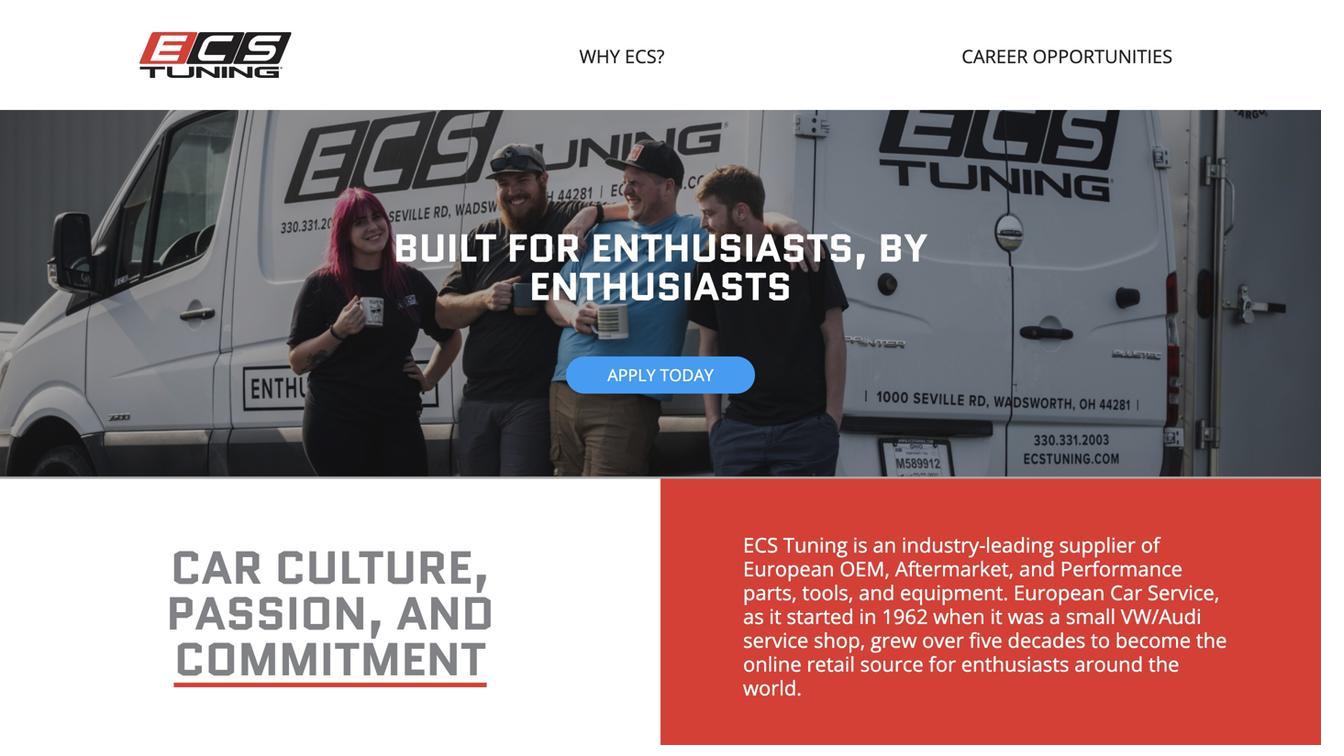 Task type: describe. For each thing, give the bounding box(es) containing it.
five
[[969, 627, 1002, 655]]

an
[[873, 532, 896, 559]]

grew
[[871, 627, 917, 655]]

service,
[[1148, 579, 1220, 607]]

over
[[922, 627, 964, 655]]

built
[[393, 221, 497, 276]]

1 horizontal spatial the
[[1196, 627, 1227, 655]]

retail
[[807, 651, 855, 678]]

enthusiasts inside built for enthusiasts, by enthusiasts
[[529, 260, 792, 315]]

why
[[579, 43, 620, 69]]

why ecs? link
[[570, 34, 674, 78]]

is
[[853, 532, 868, 559]]

career opportunities
[[962, 43, 1172, 69]]

by
[[878, 221, 928, 276]]

become
[[1115, 627, 1191, 655]]

started
[[787, 603, 854, 631]]

0 horizontal spatial european
[[743, 555, 834, 583]]

oem,
[[840, 555, 890, 583]]

1 horizontal spatial european
[[1014, 579, 1105, 607]]

supplier
[[1059, 532, 1136, 559]]

around
[[1074, 651, 1143, 678]]

and inside the car culture, passion, and
[[396, 582, 494, 647]]

online
[[743, 651, 802, 678]]

equipment.
[[900, 579, 1008, 607]]

ecs?
[[625, 43, 665, 69]]

1962
[[882, 603, 928, 631]]

built for enthusiasts, by enthusiasts
[[393, 221, 928, 315]]

0 horizontal spatial the
[[1148, 651, 1179, 678]]

vw/audi
[[1121, 603, 1201, 631]]

leading
[[986, 532, 1054, 559]]

1 horizontal spatial and
[[859, 579, 895, 607]]

enthusiasts,
[[591, 221, 868, 276]]

in
[[859, 603, 877, 631]]

commitment
[[174, 627, 486, 693]]



Task type: vqa. For each thing, say whether or not it's contained in the screenshot.
ES#3016395 - 52107328697 - DRIVE, SEAT HEIGHT ADJUSTMEN - Genuine BMW - BMW image
no



Task type: locate. For each thing, give the bounding box(es) containing it.
enthusiasts inside ecs tuning is an industry-leading supplier of european oem,             aftermarket, and performance parts, tools, and equipment. european             car service, as it started in 1962 when it was a small vw/audi service shop, grew over five decades to become the online retail             source for enthusiasts around the world.
[[961, 651, 1069, 678]]

tuning
[[783, 532, 848, 559]]

a
[[1049, 603, 1061, 631]]

was
[[1008, 603, 1044, 631]]

0 horizontal spatial enthusiasts
[[529, 260, 792, 315]]

enthusiasts up apply today link
[[529, 260, 792, 315]]

1 it from the left
[[769, 603, 781, 631]]

1 horizontal spatial it
[[990, 603, 1002, 631]]

aftermarket,
[[895, 555, 1014, 583]]

0 horizontal spatial it
[[769, 603, 781, 631]]

2 it from the left
[[990, 603, 1002, 631]]

the down vw/audi
[[1148, 651, 1179, 678]]

for
[[507, 221, 581, 276], [929, 651, 956, 678]]

ecs
[[743, 532, 778, 559]]

to
[[1091, 627, 1110, 655]]

culture,
[[275, 536, 490, 601]]

european up started
[[743, 555, 834, 583]]

the
[[1196, 627, 1227, 655], [1148, 651, 1179, 678]]

1 vertical spatial enthusiasts
[[961, 651, 1069, 678]]

car culture, passion, and
[[166, 536, 494, 647]]

car
[[170, 536, 263, 601]]

service
[[743, 627, 808, 655]]

career opportunities link
[[952, 34, 1182, 78]]

decades
[[1008, 627, 1086, 655]]

opportunities
[[1033, 43, 1172, 69]]

tools,
[[802, 579, 854, 607]]

shop,
[[814, 627, 865, 655]]

small
[[1066, 603, 1116, 631]]

0 horizontal spatial and
[[396, 582, 494, 647]]

0 vertical spatial enthusiasts
[[529, 260, 792, 315]]

today
[[660, 364, 714, 387]]

for inside ecs tuning is an industry-leading supplier of european oem,             aftermarket, and performance parts, tools, and equipment. european             car service, as it started in 1962 when it was a small vw/audi service shop, grew over five decades to become the online retail             source for enthusiasts around the world.
[[929, 651, 956, 678]]

1 horizontal spatial enthusiasts
[[961, 651, 1069, 678]]

as
[[743, 603, 764, 631]]

0 vertical spatial for
[[507, 221, 581, 276]]

apply today
[[608, 364, 714, 387]]

and
[[1019, 555, 1055, 583], [859, 579, 895, 607], [396, 582, 494, 647]]

career
[[962, 43, 1028, 69]]

of
[[1141, 532, 1160, 559]]

it right as
[[769, 603, 781, 631]]

apply today link
[[566, 357, 755, 394]]

enthusiasts
[[529, 260, 792, 315], [961, 651, 1069, 678]]

it left was
[[990, 603, 1002, 631]]

the down service,
[[1196, 627, 1227, 655]]

0 horizontal spatial for
[[507, 221, 581, 276]]

why ecs?
[[579, 43, 665, 69]]

it
[[769, 603, 781, 631], [990, 603, 1002, 631]]

apply today button
[[566, 357, 755, 394]]

when
[[933, 603, 985, 631]]

car
[[1110, 579, 1142, 607]]

industry-
[[902, 532, 986, 559]]

parts,
[[743, 579, 797, 607]]

performance
[[1060, 555, 1183, 583]]

source
[[860, 651, 924, 678]]

for inside built for enthusiasts, by enthusiasts
[[507, 221, 581, 276]]

2 horizontal spatial and
[[1019, 555, 1055, 583]]

european up decades
[[1014, 579, 1105, 607]]

ecs tuning is an industry-leading supplier of european oem,             aftermarket, and performance parts, tools, and equipment. european             car service, as it started in 1962 when it was a small vw/audi service shop, grew over five decades to become the online retail             source for enthusiasts around the world.
[[743, 532, 1227, 702]]

enthusiasts down was
[[961, 651, 1069, 678]]

world.
[[743, 675, 802, 702]]

apply
[[608, 364, 656, 387]]

1 vertical spatial for
[[929, 651, 956, 678]]

european
[[743, 555, 834, 583], [1014, 579, 1105, 607]]

passion,
[[166, 582, 385, 647]]

1 horizontal spatial for
[[929, 651, 956, 678]]



